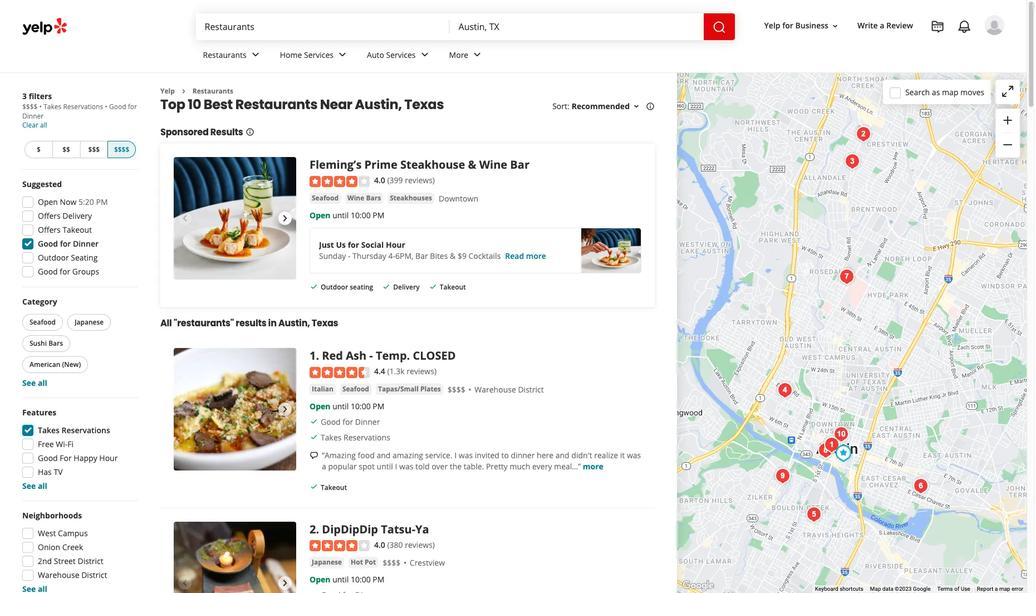 Task type: describe. For each thing, give the bounding box(es) containing it.
16 checkmark v2 image for takes reservations
[[310, 433, 319, 442]]

1 vertical spatial seafood button
[[22, 314, 63, 331]]

neighborhoods
[[22, 510, 82, 521]]

2 and from the left
[[556, 450, 570, 461]]

0 vertical spatial district
[[518, 384, 544, 395]]

reviews) for 1 . red ash - temp. closed
[[407, 366, 437, 377]]

2 vertical spatial seafood button
[[340, 384, 372, 395]]

2 vertical spatial good for dinner
[[321, 417, 380, 427]]

1 slideshow element from the top
[[174, 157, 296, 280]]

pm inside group
[[96, 197, 108, 207]]

1 horizontal spatial warehouse
[[475, 384, 516, 395]]

see all for features
[[22, 481, 47, 491]]

wine bars button
[[345, 193, 383, 204]]

moves
[[961, 87, 985, 97]]

previous image
[[178, 577, 192, 590]]

4.4
[[374, 366, 386, 377]]

american
[[30, 360, 60, 369]]

16 checkmark v2 image for takeout
[[310, 483, 319, 492]]

red ash image
[[821, 434, 844, 456]]

1 horizontal spatial warehouse district
[[475, 384, 544, 395]]

for
[[60, 453, 72, 464]]

clear
[[22, 120, 38, 130]]

expand map image
[[1002, 85, 1015, 98]]

$$$$ • takes reservations •
[[22, 102, 109, 111]]

cocktails
[[469, 251, 501, 261]]

home services
[[280, 49, 334, 60]]

$9
[[458, 251, 467, 261]]

4.0 (380 reviews)
[[374, 540, 435, 551]]

home
[[280, 49, 302, 60]]

italian
[[312, 384, 334, 394]]

group containing suggested
[[19, 179, 138, 281]]

for down outdoor seating
[[60, 266, 70, 277]]

1 horizontal spatial japanese
[[312, 558, 342, 567]]

0 horizontal spatial dipdipdip tatsu-ya image
[[174, 522, 296, 593]]

outdoor seating
[[38, 252, 98, 263]]

top
[[160, 96, 185, 114]]

4-
[[389, 251, 396, 261]]

steakhouses link
[[388, 193, 435, 204]]

search image
[[713, 20, 726, 34]]

1 horizontal spatial bar
[[511, 157, 530, 172]]

16 checkmark v2 image for delivery
[[382, 282, 391, 291]]

results
[[236, 317, 267, 330]]

4.0 for 4.0 (399 reviews)
[[374, 175, 386, 186]]

the
[[450, 461, 462, 472]]

good down outdoor seating
[[38, 266, 58, 277]]

open for 4.0 (399 reviews)
[[310, 210, 331, 221]]

every
[[533, 461, 552, 472]]

hour inside the just us for social hour sunday - thursday 4-6pm, bar bites & $9 cocktails read more
[[386, 239, 406, 250]]

has
[[38, 467, 52, 478]]

good for dinner inside group
[[38, 238, 99, 249]]

6pm,
[[396, 251, 414, 261]]

jeffrey's image
[[775, 379, 797, 402]]

sushi bars
[[30, 339, 63, 348]]

tapas/small plates link
[[376, 384, 443, 395]]

1 vertical spatial restaurants link
[[193, 86, 233, 96]]

yelp for business
[[765, 20, 829, 31]]

(new)
[[62, 360, 81, 369]]

$$ button
[[52, 141, 80, 158]]

1 horizontal spatial texas
[[405, 96, 444, 114]]

map region
[[581, 52, 1036, 593]]

4.0 (399 reviews)
[[374, 175, 435, 186]]

restaurants right 16 chevron right v2 icon at the top of the page
[[193, 86, 233, 96]]

told
[[416, 461, 430, 472]]

seating
[[71, 252, 98, 263]]

to
[[502, 450, 509, 461]]

$$$$ down 3 at the left of page
[[22, 102, 38, 111]]

all
[[160, 317, 172, 330]]

2 vertical spatial district
[[81, 570, 107, 581]]

for inside the just us for social hour sunday - thursday 4-6pm, bar bites & $9 cocktails read more
[[348, 239, 359, 250]]

0 vertical spatial wine
[[480, 157, 508, 172]]

0 vertical spatial 16 info v2 image
[[646, 102, 655, 111]]

noah l. image
[[985, 15, 1005, 35]]

see for category
[[22, 378, 36, 388]]

thursday
[[353, 251, 387, 261]]

bites
[[430, 251, 448, 261]]

1 horizontal spatial i
[[455, 450, 457, 461]]

bars for sushi bars
[[49, 339, 63, 348]]

category
[[22, 296, 57, 307]]

review
[[887, 20, 914, 31]]

open for 4.0 (380 reviews)
[[310, 575, 331, 585]]

fleming's prime steakhouse & wine bar
[[310, 157, 530, 172]]

takes reservations inside group
[[38, 425, 110, 436]]

the driskill grill image
[[831, 423, 853, 446]]

temp.
[[376, 348, 410, 363]]

juniper image
[[910, 475, 933, 498]]

for down offers takeout at the top left of the page
[[60, 238, 71, 249]]

home services link
[[271, 40, 358, 72]]

service.
[[425, 450, 453, 461]]

tapas/small plates
[[378, 384, 441, 394]]

1 vertical spatial seafood link
[[340, 384, 372, 395]]

good down offers takeout at the top left of the page
[[38, 238, 58, 249]]

group containing category
[[20, 296, 138, 389]]

pm for 4.0 (380 reviews)
[[373, 575, 385, 585]]

previous image for 4.4 (1.3k reviews)
[[178, 403, 192, 416]]

good for happy hour
[[38, 453, 118, 464]]

us
[[336, 239, 346, 250]]

hour inside group
[[99, 453, 118, 464]]

auto services link
[[358, 40, 441, 72]]

Near text field
[[459, 21, 695, 33]]

pretty
[[486, 461, 508, 472]]

map
[[871, 586, 882, 592]]

google image
[[680, 579, 717, 593]]

delivery inside group
[[63, 211, 92, 221]]

1 horizontal spatial dipdipdip tatsu-ya image
[[853, 123, 875, 145]]

open until 10:00 pm for red
[[310, 401, 385, 412]]

in
[[268, 317, 277, 330]]

0 vertical spatial reviews)
[[405, 175, 435, 186]]

16 checkmark v2 image for good for dinner
[[310, 418, 319, 427]]

suggested
[[22, 179, 62, 189]]

2nd street district
[[38, 556, 103, 567]]

yelp link
[[160, 86, 175, 96]]

services for home services
[[304, 49, 334, 60]]

0 vertical spatial restaurants link
[[194, 40, 271, 72]]

yelp for yelp for business
[[765, 20, 781, 31]]

warehouse district inside group
[[38, 570, 107, 581]]

takeout for takeout 16 checkmark v2 image
[[321, 483, 347, 492]]

0 vertical spatial all
[[40, 120, 47, 130]]

yelp for yelp link
[[160, 86, 175, 96]]

pot
[[365, 558, 376, 567]]

yelp for business button
[[760, 16, 845, 36]]

recommended
[[572, 101, 630, 112]]

just us for social hour sunday - thursday 4-6pm, bar bites & $9 cocktails read more
[[319, 239, 547, 261]]

street
[[54, 556, 76, 567]]

west
[[38, 528, 56, 539]]

iii forks image
[[815, 440, 837, 462]]

0 horizontal spatial texas
[[312, 317, 338, 330]]

(380
[[388, 540, 403, 551]]

0 horizontal spatial fleming's prime steakhouse & wine bar image
[[174, 157, 296, 280]]

seating
[[350, 282, 373, 292]]

seafood for topmost seafood button
[[312, 193, 339, 203]]

1 next image from the top
[[279, 212, 292, 225]]

1 horizontal spatial delivery
[[394, 282, 420, 292]]

more link
[[441, 40, 493, 72]]

4 star rating image for 4.0 (380 reviews)
[[310, 541, 370, 552]]

onion
[[38, 542, 60, 553]]

sort:
[[553, 101, 570, 112]]

red
[[322, 348, 343, 363]]

dinner inside group
[[73, 238, 99, 249]]

16 speech v2 image
[[310, 452, 319, 461]]

0 vertical spatial austin,
[[355, 96, 402, 114]]

for up "amazing
[[343, 417, 353, 427]]

of
[[955, 586, 960, 592]]

none field find
[[205, 21, 441, 33]]

24 chevron down v2 image for home services
[[336, 48, 349, 62]]

1 open until 10:00 pm from the top
[[310, 210, 385, 221]]

bar inside the just us for social hour sunday - thursday 4-6pm, bar bites & $9 cocktails read more
[[416, 251, 428, 261]]

good for groups
[[38, 266, 99, 277]]

16 chevron down v2 image
[[831, 22, 840, 30]]

reservations up $$$ button
[[63, 102, 103, 111]]

barley swine image
[[842, 150, 864, 173]]

1 horizontal spatial more
[[583, 461, 604, 472]]

report
[[978, 586, 994, 592]]

$$$$ button
[[108, 141, 136, 158]]

see for features
[[22, 481, 36, 491]]

offers delivery
[[38, 211, 92, 221]]

tatsu-
[[381, 522, 416, 537]]

takes inside group
[[38, 425, 60, 436]]

"amazing food and amazing service. i was invited to dinner here and didn't realize it was a popular spot until i was told over the table. pretty much every meal…"
[[322, 450, 641, 472]]

1 horizontal spatial was
[[459, 450, 473, 461]]

read
[[506, 251, 524, 261]]

map data ©2023 google
[[871, 586, 931, 592]]

reservations up food
[[344, 432, 391, 443]]

1 horizontal spatial takes reservations
[[321, 432, 391, 443]]

otoko image
[[804, 504, 826, 526]]

1 horizontal spatial japanese button
[[310, 557, 344, 569]]

0 vertical spatial seafood button
[[310, 193, 341, 204]]

0 vertical spatial good for dinner
[[22, 102, 137, 121]]

0 vertical spatial seafood link
[[310, 193, 341, 204]]

open for 4.4 (1.3k reviews)
[[310, 401, 331, 412]]

1 vertical spatial -
[[370, 348, 373, 363]]

good inside good for dinner
[[109, 102, 126, 111]]

1 10:00 from the top
[[351, 210, 371, 221]]

seafood for the bottommost seafood button
[[343, 384, 369, 394]]

italian link
[[310, 384, 336, 395]]

16 checkmark v2 image for takeout
[[429, 282, 438, 291]]

fleming's prime steakhouse & wine bar link
[[310, 157, 530, 172]]

0 horizontal spatial was
[[400, 461, 414, 472]]

notifications image
[[958, 20, 972, 33]]

terms of use link
[[938, 586, 971, 592]]

next image for 2 . dipdipdip tatsu-ya
[[279, 577, 292, 590]]

10
[[188, 96, 201, 114]]

1 horizontal spatial fleming's prime steakhouse & wine bar image
[[833, 442, 855, 465]]

outdoor seating
[[321, 282, 373, 292]]

4.0 for 4.0 (380 reviews)
[[374, 540, 386, 551]]

offers for offers delivery
[[38, 211, 61, 221]]

terms
[[938, 586, 954, 592]]

all "restaurants" results in austin, texas
[[160, 317, 338, 330]]

american (new) button
[[22, 357, 88, 373]]



Task type: locate. For each thing, give the bounding box(es) containing it.
2 services from the left
[[386, 49, 416, 60]]

good for dinner up outdoor seating
[[38, 238, 99, 249]]

open down japanese link
[[310, 575, 331, 585]]

tapas/small plates button
[[376, 384, 443, 395]]

good down free
[[38, 453, 58, 464]]

map for error
[[1000, 586, 1011, 592]]

see all button down has
[[22, 481, 47, 491]]

5:20
[[79, 197, 94, 207]]

a for report
[[996, 586, 999, 592]]

seafood link down the 4.4 star rating image
[[340, 384, 372, 395]]

it
[[621, 450, 625, 461]]

bars right sushi
[[49, 339, 63, 348]]

takes up free
[[38, 425, 60, 436]]

seafood for middle seafood button
[[30, 318, 56, 327]]

10:00 down hot pot button
[[351, 575, 371, 585]]

2 24 chevron down v2 image from the left
[[336, 48, 349, 62]]

2 vertical spatial reviews)
[[405, 540, 435, 551]]

0 vertical spatial see
[[22, 378, 36, 388]]

takes reservations up food
[[321, 432, 391, 443]]

i up "the"
[[455, 450, 457, 461]]

1 vertical spatial offers
[[38, 225, 61, 235]]

0 vertical spatial dinner
[[22, 111, 44, 121]]

yelp inside button
[[765, 20, 781, 31]]

- right the ash
[[370, 348, 373, 363]]

takes up "amazing
[[321, 432, 342, 443]]

2 vertical spatial 10:00
[[351, 575, 371, 585]]

district
[[518, 384, 544, 395], [78, 556, 103, 567], [81, 570, 107, 581]]

outdoor for outdoor seating
[[38, 252, 69, 263]]

2 . from the top
[[316, 522, 319, 537]]

hot pot link
[[349, 557, 378, 569]]

open until 10:00 pm down italian button
[[310, 401, 385, 412]]

uchi image
[[772, 465, 795, 488]]

0 vertical spatial hour
[[386, 239, 406, 250]]

takeout down offers delivery
[[63, 225, 92, 235]]

seafood button down the 4.4 star rating image
[[340, 384, 372, 395]]

social
[[362, 239, 384, 250]]

0 vertical spatial 10:00
[[351, 210, 371, 221]]

$$$$ inside button
[[114, 145, 129, 154]]

takeout down $9 at the left top of the page
[[440, 282, 466, 292]]

projects image
[[932, 20, 945, 33]]

pm for 4.4 (1.3k reviews)
[[373, 401, 385, 412]]

offers for offers takeout
[[38, 225, 61, 235]]

over
[[432, 461, 448, 472]]

0 vertical spatial previous image
[[178, 212, 192, 225]]

open
[[38, 197, 58, 207], [310, 210, 331, 221], [310, 401, 331, 412], [310, 575, 331, 585]]

for left top
[[128, 102, 137, 111]]

1 see all button from the top
[[22, 378, 47, 388]]

2 slideshow element from the top
[[174, 348, 296, 471]]

recommended button
[[572, 101, 641, 112]]

3 open until 10:00 pm from the top
[[310, 575, 385, 585]]

0 horizontal spatial japanese
[[75, 318, 104, 327]]

3 slideshow element from the top
[[174, 522, 296, 593]]

0 horizontal spatial 16 info v2 image
[[245, 128, 254, 137]]

0 horizontal spatial warehouse district
[[38, 570, 107, 581]]

reviews) for 2 . dipdipdip tatsu-ya
[[405, 540, 435, 551]]

2 vertical spatial 16 checkmark v2 image
[[310, 433, 319, 442]]

bars down prime
[[366, 193, 381, 203]]

bars inside button
[[366, 193, 381, 203]]

0 vertical spatial a
[[881, 20, 885, 31]]

16 checkmark v2 image
[[310, 282, 319, 291], [382, 282, 391, 291], [310, 483, 319, 492]]

24 chevron down v2 image inside more link
[[471, 48, 484, 62]]

none field up business categories element
[[459, 21, 695, 33]]

was down the amazing
[[400, 461, 414, 472]]

good down italian button
[[321, 417, 341, 427]]

0 vertical spatial 4.0
[[374, 175, 386, 186]]

yelp left business
[[765, 20, 781, 31]]

1 vertical spatial next image
[[279, 403, 292, 416]]

0 horizontal spatial i
[[395, 461, 397, 472]]

16 checkmark v2 image right seating
[[382, 282, 391, 291]]

1 horizontal spatial outdoor
[[321, 282, 348, 292]]

10:00
[[351, 210, 371, 221], [351, 401, 371, 412], [351, 575, 371, 585]]

ash
[[346, 348, 367, 363]]

24 chevron down v2 image
[[249, 48, 262, 62], [336, 48, 349, 62]]

open until 10:00 pm down wine bars link
[[310, 210, 385, 221]]

all down american
[[38, 378, 47, 388]]

0 vertical spatial &
[[468, 157, 477, 172]]

see all
[[22, 378, 47, 388], [22, 481, 47, 491]]

1 vertical spatial dinner
[[73, 238, 99, 249]]

until inside the "amazing food and amazing service. i was invited to dinner here and didn't realize it was a popular spot until i was told over the table. pretty much every meal…"
[[377, 461, 393, 472]]

- inside the just us for social hour sunday - thursday 4-6pm, bar bites & $9 cocktails read more
[[348, 251, 351, 261]]

$$
[[63, 145, 70, 154]]

slideshow element for 1
[[174, 348, 296, 471]]

. for 1
[[316, 348, 319, 363]]

4 star rating image down 'dipdipdip'
[[310, 541, 370, 552]]

map for moves
[[943, 87, 959, 97]]

warehouse inside group
[[38, 570, 79, 581]]

1 vertical spatial fleming's prime steakhouse & wine bar image
[[833, 442, 855, 465]]

more
[[449, 49, 469, 60]]

2 . dipdipdip tatsu-ya
[[310, 522, 429, 537]]

a right report
[[996, 586, 999, 592]]

more inside the just us for social hour sunday - thursday 4-6pm, bar bites & $9 cocktails read more
[[526, 251, 547, 261]]

$$$
[[88, 145, 100, 154]]

user actions element
[[756, 14, 1021, 82]]

1 horizontal spatial a
[[881, 20, 885, 31]]

fleming's
[[310, 157, 362, 172]]

realize
[[595, 450, 619, 461]]

1 vertical spatial yelp
[[160, 86, 175, 96]]

0 horizontal spatial delivery
[[63, 211, 92, 221]]

1 horizontal spatial •
[[105, 102, 107, 111]]

"amazing
[[322, 450, 356, 461]]

next image for 1 . red ash - temp. closed
[[279, 403, 292, 416]]

& left $9 at the left top of the page
[[450, 251, 456, 261]]

1 horizontal spatial austin,
[[355, 96, 402, 114]]

0 horizontal spatial more
[[526, 251, 547, 261]]

24 chevron down v2 image inside the auto services link
[[418, 48, 432, 62]]

1 and from the left
[[377, 450, 391, 461]]

0 horizontal spatial 24 chevron down v2 image
[[249, 48, 262, 62]]

for left business
[[783, 20, 794, 31]]

10:00 for ash
[[351, 401, 371, 412]]

1 vertical spatial japanese button
[[310, 557, 344, 569]]

open inside group
[[38, 197, 58, 207]]

downtown
[[439, 193, 479, 204]]

1 horizontal spatial yelp
[[765, 20, 781, 31]]

0 vertical spatial offers
[[38, 211, 61, 221]]

1 vertical spatial slideshow element
[[174, 348, 296, 471]]

1 horizontal spatial none field
[[459, 21, 695, 33]]

keyboard
[[816, 586, 839, 592]]

takeout down popular
[[321, 483, 347, 492]]

0 vertical spatial 16 checkmark v2 image
[[429, 282, 438, 291]]

restaurants link right 16 chevron right v2 icon at the top of the page
[[193, 86, 233, 96]]

zoom in image
[[1002, 114, 1015, 127]]

1 vertical spatial dipdipdip tatsu-ya image
[[174, 522, 296, 593]]

3 10:00 from the top
[[351, 575, 371, 585]]

1 previous image from the top
[[178, 212, 192, 225]]

open until 10:00 pm down hot
[[310, 575, 385, 585]]

outdoor inside group
[[38, 252, 69, 263]]

amazing
[[393, 450, 423, 461]]

report a map error link
[[978, 586, 1024, 592]]

& inside the just us for social hour sunday - thursday 4-6pm, bar bites & $9 cocktails read more
[[450, 251, 456, 261]]

reservations
[[63, 102, 103, 111], [62, 425, 110, 436], [344, 432, 391, 443]]

4.0
[[374, 175, 386, 186], [374, 540, 386, 551]]

austin, right in
[[279, 317, 310, 330]]

2 open until 10:00 pm from the top
[[310, 401, 385, 412]]

10:00 down the 4.4 star rating image
[[351, 401, 371, 412]]

open down italian button
[[310, 401, 331, 412]]

16 checkmark v2 image
[[429, 282, 438, 291], [310, 418, 319, 427], [310, 433, 319, 442]]

2 horizontal spatial a
[[996, 586, 999, 592]]

seafood down the 4.4 star rating image
[[343, 384, 369, 394]]

1 vertical spatial 16 checkmark v2 image
[[310, 418, 319, 427]]

open until 10:00 pm
[[310, 210, 385, 221], [310, 401, 385, 412], [310, 575, 385, 585]]

good for dinner
[[22, 102, 137, 121], [38, 238, 99, 249], [321, 417, 380, 427]]

24 chevron down v2 image for restaurants
[[249, 48, 262, 62]]

previous image
[[178, 212, 192, 225], [178, 403, 192, 416]]

more down didn't
[[583, 461, 604, 472]]

1 vertical spatial map
[[1000, 586, 1011, 592]]

reviews) down ya
[[405, 540, 435, 551]]

see all for category
[[22, 378, 47, 388]]

creek
[[62, 542, 83, 553]]

0 horizontal spatial none field
[[205, 21, 441, 33]]

group containing features
[[19, 407, 138, 492]]

24 chevron down v2 image right auto services
[[418, 48, 432, 62]]

all down has
[[38, 481, 47, 491]]

1 vertical spatial 10:00
[[351, 401, 371, 412]]

24 chevron down v2 image right more
[[471, 48, 484, 62]]

1 vertical spatial delivery
[[394, 282, 420, 292]]

1 vertical spatial open until 10:00 pm
[[310, 401, 385, 412]]

1
[[310, 348, 316, 363]]

2 horizontal spatial dinner
[[355, 417, 380, 427]]

more link
[[583, 461, 604, 472]]

1 vertical spatial 16 info v2 image
[[245, 128, 254, 137]]

reservations inside group
[[62, 425, 110, 436]]

2 vertical spatial takeout
[[321, 483, 347, 492]]

invited
[[475, 450, 500, 461]]

2 next image from the top
[[279, 403, 292, 416]]

takes down filters
[[44, 102, 61, 111]]

features
[[22, 407, 56, 418]]

japanese up (new)
[[75, 318, 104, 327]]

2 see all from the top
[[22, 481, 47, 491]]

all for category
[[38, 378, 47, 388]]

1 vertical spatial reviews)
[[407, 366, 437, 377]]

bars inside button
[[49, 339, 63, 348]]

0 vertical spatial texas
[[405, 96, 444, 114]]

1 vertical spatial warehouse district
[[38, 570, 107, 581]]

a
[[881, 20, 885, 31], [322, 461, 326, 472], [996, 586, 999, 592]]

group
[[996, 109, 1021, 158], [19, 179, 138, 281], [20, 296, 138, 389], [19, 407, 138, 492], [19, 510, 138, 593]]

1 none field from the left
[[205, 21, 441, 33]]

1 • from the left
[[39, 102, 42, 111]]

• up $$$ button
[[105, 102, 107, 111]]

2 previous image from the top
[[178, 403, 192, 416]]

1 vertical spatial hour
[[99, 453, 118, 464]]

wine bars
[[348, 193, 381, 203]]

2 • from the left
[[105, 102, 107, 111]]

1 vertical spatial seafood
[[30, 318, 56, 327]]

table.
[[464, 461, 484, 472]]

• down filters
[[39, 102, 42, 111]]

1 horizontal spatial takeout
[[321, 483, 347, 492]]

reservations up the fi
[[62, 425, 110, 436]]

2 10:00 from the top
[[351, 401, 371, 412]]

restaurants link up 'best'
[[194, 40, 271, 72]]

previous image for 4.0 (399 reviews)
[[178, 212, 192, 225]]

fleming's prime steakhouse & wine bar image
[[174, 157, 296, 280], [833, 442, 855, 465]]

2
[[310, 522, 316, 537]]

japanese
[[75, 318, 104, 327], [312, 558, 342, 567]]

see all button for features
[[22, 481, 47, 491]]

0 horizontal spatial takes reservations
[[38, 425, 110, 436]]

good up $$$$ button
[[109, 102, 126, 111]]

see down american
[[22, 378, 36, 388]]

takeout inside group
[[63, 225, 92, 235]]

until for 4.0 (380 reviews)
[[333, 575, 349, 585]]

2 horizontal spatial seafood
[[343, 384, 369, 394]]

dipdipdip tatsu-ya image
[[853, 123, 875, 145], [174, 522, 296, 593]]

1 offers from the top
[[38, 211, 61, 221]]

4.4 (1.3k reviews)
[[374, 366, 437, 377]]

0 horizontal spatial austin,
[[279, 317, 310, 330]]

services right auto
[[386, 49, 416, 60]]

restaurants down home
[[235, 96, 318, 114]]

keyboard shortcuts
[[816, 586, 864, 592]]

Find text field
[[205, 21, 441, 33]]

$$$$ down (380 on the bottom
[[383, 558, 401, 569]]

seafood inside group
[[30, 318, 56, 327]]

1 vertical spatial district
[[78, 556, 103, 567]]

1 . red ash - temp. closed
[[310, 348, 456, 363]]

for inside button
[[783, 20, 794, 31]]

takes
[[44, 102, 61, 111], [38, 425, 60, 436], [321, 432, 342, 443]]

japanese inside group
[[75, 318, 104, 327]]

4.4 star rating image
[[310, 367, 370, 378]]

a inside the "amazing food and amazing service. i was invited to dinner here and didn't realize it was a popular spot until i was told over the table. pretty much every meal…"
[[322, 461, 326, 472]]

$$$$
[[22, 102, 38, 111], [114, 145, 129, 154], [448, 384, 466, 395], [383, 558, 401, 569]]

near
[[320, 96, 353, 114]]

seafood down fleming's
[[312, 193, 339, 203]]

texas down the auto services link
[[405, 96, 444, 114]]

map
[[943, 87, 959, 97], [1000, 586, 1011, 592]]

1 horizontal spatial bars
[[366, 193, 381, 203]]

next image
[[279, 212, 292, 225], [279, 403, 292, 416], [279, 577, 292, 590]]

16 checkmark v2 image down italian button
[[310, 418, 319, 427]]

16 checkmark v2 image left outdoor seating
[[310, 282, 319, 291]]

takeout for 16 checkmark v2 icon corresponding to takeout
[[440, 282, 466, 292]]

none field up 'home services' link
[[205, 21, 441, 33]]

3
[[22, 91, 27, 101]]

restaurants inside business categories element
[[203, 49, 247, 60]]

1 24 chevron down v2 image from the left
[[249, 48, 262, 62]]

italian button
[[310, 384, 336, 395]]

bars for wine bars
[[366, 193, 381, 203]]

. left red
[[316, 348, 319, 363]]

1 horizontal spatial -
[[370, 348, 373, 363]]

1 horizontal spatial dinner
[[73, 238, 99, 249]]

©2023
[[895, 586, 912, 592]]

crestview
[[410, 558, 445, 569]]

a for write
[[881, 20, 885, 31]]

map right as
[[943, 87, 959, 97]]

slideshow element for 2
[[174, 522, 296, 593]]

24 chevron down v2 image for auto services
[[418, 48, 432, 62]]

16 checkmark v2 image up the 16 speech v2 image
[[310, 433, 319, 442]]

offers down offers delivery
[[38, 225, 61, 235]]

dinner
[[511, 450, 535, 461]]

sunday
[[319, 251, 346, 261]]

0 vertical spatial warehouse
[[475, 384, 516, 395]]

0 vertical spatial next image
[[279, 212, 292, 225]]

see all button down american
[[22, 378, 47, 388]]

until for 4.0 (399 reviews)
[[333, 210, 349, 221]]

16 info v2 image
[[646, 102, 655, 111], [245, 128, 254, 137]]

free wi-fi
[[38, 439, 74, 450]]

0 horizontal spatial takeout
[[63, 225, 92, 235]]

0 vertical spatial delivery
[[63, 211, 92, 221]]

wi-
[[56, 439, 68, 450]]

hot
[[351, 558, 363, 567]]

i down the amazing
[[395, 461, 397, 472]]

services for auto services
[[386, 49, 416, 60]]

hot pot
[[351, 558, 376, 567]]

see all down has
[[22, 481, 47, 491]]

all right clear at the left top of page
[[40, 120, 47, 130]]

see up neighborhoods
[[22, 481, 36, 491]]

japanese button up (new)
[[67, 314, 111, 331]]

red ash - temp. closed link
[[322, 348, 456, 363]]

a left popular
[[322, 461, 326, 472]]

0 horizontal spatial bar
[[416, 251, 428, 261]]

16 chevron down v2 image
[[632, 102, 641, 111]]

see all button for category
[[22, 378, 47, 388]]

takes reservations
[[38, 425, 110, 436], [321, 432, 391, 443]]

was up table.
[[459, 450, 473, 461]]

tv
[[54, 467, 63, 478]]

pm down 'pot'
[[373, 575, 385, 585]]

16 info v2 image right the results
[[245, 128, 254, 137]]

clear all link
[[22, 120, 47, 130]]

red ash - temp. closed image
[[174, 348, 296, 471]]

pm for 4.0 (399 reviews)
[[373, 210, 385, 221]]

2 see from the top
[[22, 481, 36, 491]]

and up meal…"
[[556, 450, 570, 461]]

japanese left hot
[[312, 558, 342, 567]]

until for 4.4 (1.3k reviews)
[[333, 401, 349, 412]]

reviews)
[[405, 175, 435, 186], [407, 366, 437, 377], [405, 540, 435, 551]]

None search field
[[196, 13, 737, 40]]

16 info v2 image right 16 chevron down v2 image
[[646, 102, 655, 111]]

delivery down open now 5:20 pm
[[63, 211, 92, 221]]

1 vertical spatial 4 star rating image
[[310, 541, 370, 552]]

2 24 chevron down v2 image from the left
[[471, 48, 484, 62]]

uchiko image
[[836, 266, 859, 288]]

all for features
[[38, 481, 47, 491]]

2 horizontal spatial was
[[627, 450, 641, 461]]

more right the read
[[526, 251, 547, 261]]

2 4.0 from the top
[[374, 540, 386, 551]]

reviews) down fleming's prime steakhouse & wine bar link
[[405, 175, 435, 186]]

0 vertical spatial japanese button
[[67, 314, 111, 331]]

here
[[537, 450, 554, 461]]

16 chevron right v2 image
[[179, 87, 188, 96]]

2 vertical spatial dinner
[[355, 417, 380, 427]]

1 vertical spatial more
[[583, 461, 604, 472]]

pm right "5:20"
[[96, 197, 108, 207]]

plates
[[421, 384, 441, 394]]

groups
[[72, 266, 99, 277]]

1 vertical spatial outdoor
[[321, 282, 348, 292]]

(1.3k
[[388, 366, 405, 377]]

2 offers from the top
[[38, 225, 61, 235]]

1 . from the top
[[316, 348, 319, 363]]

16 checkmark v2 image down the 16 speech v2 image
[[310, 483, 319, 492]]

0 horizontal spatial outdoor
[[38, 252, 69, 263]]

slideshow element
[[174, 157, 296, 280], [174, 348, 296, 471], [174, 522, 296, 593]]

happy
[[74, 453, 97, 464]]

.
[[316, 348, 319, 363], [316, 522, 319, 537]]

4.0 left (399
[[374, 175, 386, 186]]

1 see all from the top
[[22, 378, 47, 388]]

for inside good for dinner
[[128, 102, 137, 111]]

4 star rating image for 4.0 (399 reviews)
[[310, 176, 370, 187]]

food
[[358, 450, 375, 461]]

$
[[37, 145, 41, 154]]

seafood button down category
[[22, 314, 63, 331]]

has tv
[[38, 467, 63, 478]]

3 next image from the top
[[279, 577, 292, 590]]

hour right happy
[[99, 453, 118, 464]]

was
[[459, 450, 473, 461], [627, 450, 641, 461], [400, 461, 414, 472]]

auto services
[[367, 49, 416, 60]]

2 4 star rating image from the top
[[310, 541, 370, 552]]

24 chevron down v2 image
[[418, 48, 432, 62], [471, 48, 484, 62]]

business
[[796, 20, 829, 31]]

bars
[[366, 193, 381, 203], [49, 339, 63, 348]]

•
[[39, 102, 42, 111], [105, 102, 107, 111]]

business categories element
[[194, 40, 1005, 72]]

for right us
[[348, 239, 359, 250]]

1 horizontal spatial 16 info v2 image
[[646, 102, 655, 111]]

"restaurants"
[[174, 317, 234, 330]]

16 checkmark v2 image down the bites
[[429, 282, 438, 291]]

japanese link
[[310, 557, 344, 569]]

dinner up "seating"
[[73, 238, 99, 249]]

2 vertical spatial all
[[38, 481, 47, 491]]

2 none field from the left
[[459, 21, 695, 33]]

1 vertical spatial takeout
[[440, 282, 466, 292]]

10:00 for tatsu-
[[351, 575, 371, 585]]

1 vertical spatial a
[[322, 461, 326, 472]]

bar
[[511, 157, 530, 172], [416, 251, 428, 261]]

results
[[210, 126, 243, 139]]

was right it
[[627, 450, 641, 461]]

1 see from the top
[[22, 378, 36, 388]]

outdoor
[[38, 252, 69, 263], [321, 282, 348, 292]]

16 checkmark v2 image for outdoor seating
[[310, 282, 319, 291]]

$$$$ right $$$
[[114, 145, 129, 154]]

(399
[[388, 175, 403, 186]]

1 vertical spatial 4.0
[[374, 540, 386, 551]]

open until 10:00 pm for dipdipdip
[[310, 575, 385, 585]]

0 vertical spatial 4 star rating image
[[310, 176, 370, 187]]

24 chevron down v2 image for more
[[471, 48, 484, 62]]

1 24 chevron down v2 image from the left
[[418, 48, 432, 62]]

dipdipdip tatsu-ya link
[[322, 522, 429, 537]]

popular
[[328, 461, 357, 472]]

american (new)
[[30, 360, 81, 369]]

none field near
[[459, 21, 695, 33]]

1 vertical spatial .
[[316, 522, 319, 537]]

reviews) up plates at left bottom
[[407, 366, 437, 377]]

zoom out image
[[1002, 138, 1015, 152]]

0 vertical spatial outdoor
[[38, 252, 69, 263]]

2 see all button from the top
[[22, 481, 47, 491]]

$$$$ right plates at left bottom
[[448, 384, 466, 395]]

24 chevron down v2 image inside 'home services' link
[[336, 48, 349, 62]]

and right food
[[377, 450, 391, 461]]

1 4 star rating image from the top
[[310, 176, 370, 187]]

for
[[783, 20, 794, 31], [128, 102, 137, 111], [60, 238, 71, 249], [348, 239, 359, 250], [60, 266, 70, 277], [343, 417, 353, 427]]

4.0 left (380 on the bottom
[[374, 540, 386, 551]]

more
[[526, 251, 547, 261], [583, 461, 604, 472]]

1 vertical spatial wine
[[348, 193, 365, 203]]

0 vertical spatial yelp
[[765, 20, 781, 31]]

outdoor for outdoor seating
[[321, 282, 348, 292]]

group containing neighborhoods
[[19, 510, 138, 593]]

4 star rating image
[[310, 176, 370, 187], [310, 541, 370, 552]]

1 services from the left
[[304, 49, 334, 60]]

None field
[[205, 21, 441, 33], [459, 21, 695, 33]]

1 horizontal spatial 24 chevron down v2 image
[[471, 48, 484, 62]]

1 horizontal spatial &
[[468, 157, 477, 172]]

fi
[[68, 439, 74, 450]]

0 vertical spatial japanese
[[75, 318, 104, 327]]

wine inside button
[[348, 193, 365, 203]]

all
[[40, 120, 47, 130], [38, 378, 47, 388], [38, 481, 47, 491]]

1 horizontal spatial wine
[[480, 157, 508, 172]]

1 vertical spatial austin,
[[279, 317, 310, 330]]

1 4.0 from the top
[[374, 175, 386, 186]]

. for 2
[[316, 522, 319, 537]]

2 vertical spatial seafood
[[343, 384, 369, 394]]

austin, right near
[[355, 96, 402, 114]]

takes reservations up the fi
[[38, 425, 110, 436]]



Task type: vqa. For each thing, say whether or not it's contained in the screenshot.
(New)
yes



